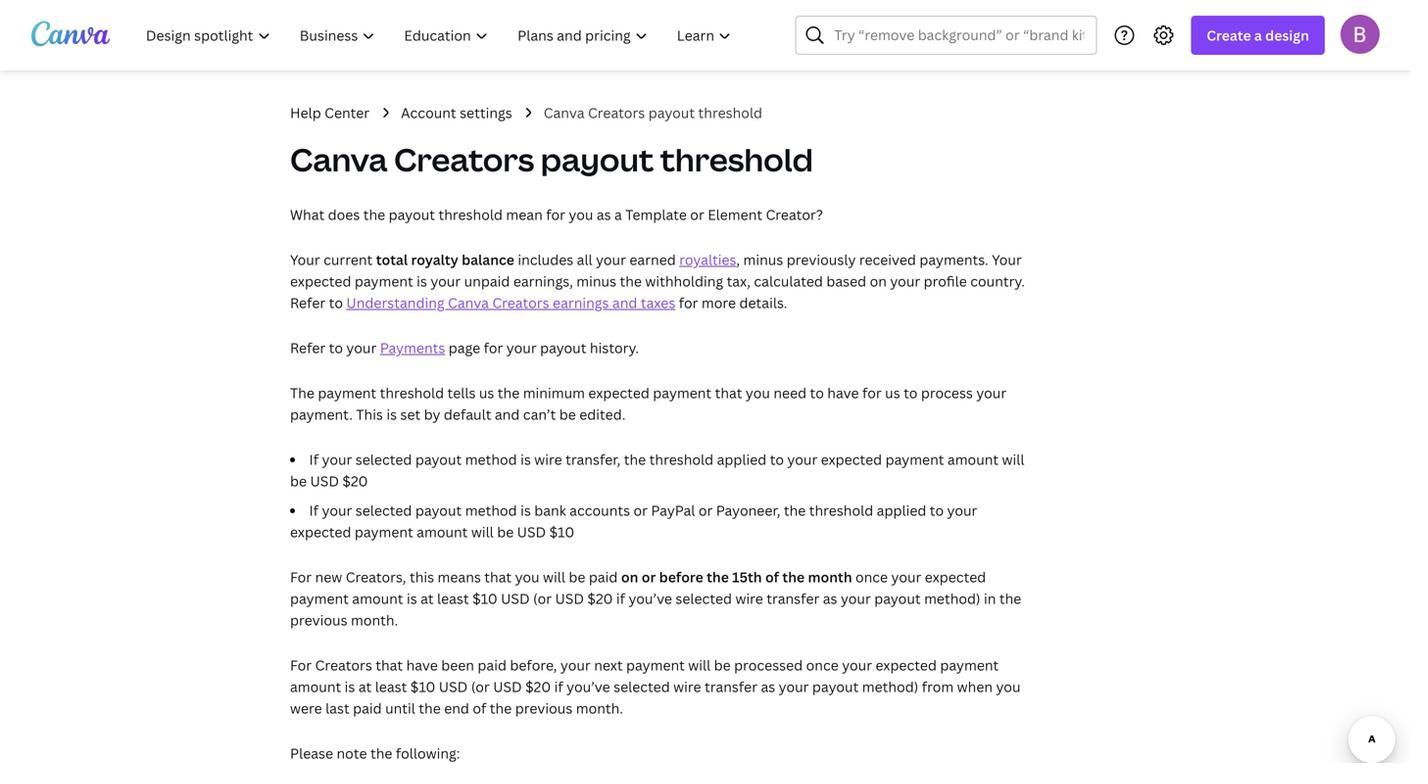 Task type: locate. For each thing, give the bounding box(es) containing it.
as down month
[[823, 589, 837, 608]]

have right need
[[827, 384, 859, 402]]

selected down next
[[613, 678, 670, 696]]

refer up the
[[290, 339, 326, 357]]

you've down 'before'
[[629, 589, 672, 608]]

is inside , minus previously received payments. your expected payment is your unpaid earnings, minus the withholding tax, calculated based on your profile country. refer to
[[417, 272, 427, 291]]

at up "please note the following:"
[[358, 678, 372, 696]]

page
[[449, 339, 480, 357]]

the right note
[[370, 744, 392, 763]]

0 vertical spatial once
[[855, 568, 888, 586]]

is left set
[[386, 405, 397, 424]]

0 horizontal spatial at
[[358, 678, 372, 696]]

payment up if your selected payout method is wire transfer, the threshold applied to your expected payment amount will be usd $20
[[653, 384, 712, 402]]

once inside for creators that have been paid before, your next payment will be processed once your expected payment amount is at least $10 usd (or usd $20 if you've selected wire transfer as your payout method) from when you were last paid until the end of the previous month.
[[806, 656, 839, 675]]

1 vertical spatial as
[[823, 589, 837, 608]]

2 vertical spatial $20
[[525, 678, 551, 696]]

of right 15th
[[765, 568, 779, 586]]

1 horizontal spatial canva
[[448, 293, 489, 312]]

minus down all
[[576, 272, 616, 291]]

2 vertical spatial as
[[761, 678, 775, 696]]

0 vertical spatial applied
[[717, 450, 767, 469]]

month. inside once your expected payment amount is at least $10 usd (or usd $20 if you've selected wire transfer as your payout method) in the previous month.
[[351, 611, 398, 630]]

0 vertical spatial have
[[827, 384, 859, 402]]

selected down this
[[355, 450, 412, 469]]

expected inside for creators that have been paid before, your next payment will be processed once your expected payment amount is at least $10 usd (or usd $20 if you've selected wire transfer as your payout method) from when you were last paid until the end of the previous month.
[[875, 656, 937, 675]]

and
[[612, 293, 637, 312], [495, 405, 520, 424]]

month. inside for creators that have been paid before, your next payment will be processed once your expected payment amount is at least $10 usd (or usd $20 if you've selected wire transfer as your payout method) from when you were last paid until the end of the previous month.
[[576, 699, 623, 718]]

of
[[765, 568, 779, 586], [473, 699, 486, 718]]

is down 'can't'
[[520, 450, 531, 469]]

$20 down the before,
[[525, 678, 551, 696]]

1 horizontal spatial method)
[[924, 589, 980, 608]]

as down processed
[[761, 678, 775, 696]]

have
[[827, 384, 859, 402], [406, 656, 438, 675]]

canva down center
[[290, 138, 387, 181]]

0 vertical spatial if
[[309, 450, 319, 469]]

you've inside once your expected payment amount is at least $10 usd (or usd $20 if you've selected wire transfer as your payout method) in the previous month.
[[629, 589, 672, 608]]

transfer
[[767, 589, 819, 608], [705, 678, 757, 696]]

2 vertical spatial that
[[376, 656, 403, 675]]

is
[[417, 272, 427, 291], [386, 405, 397, 424], [520, 450, 531, 469], [520, 501, 531, 520], [407, 589, 417, 608], [345, 678, 355, 696]]

0 horizontal spatial that
[[376, 656, 403, 675]]

1 vertical spatial on
[[621, 568, 638, 586]]

0 vertical spatial that
[[715, 384, 742, 402]]

that
[[715, 384, 742, 402], [484, 568, 512, 586], [376, 656, 403, 675]]

once inside once your expected payment amount is at least $10 usd (or usd $20 if you've selected wire transfer as your payout method) in the previous month.
[[855, 568, 888, 586]]

to inside , minus previously received payments. your expected payment is your unpaid earnings, minus the withholding tax, calculated based on your profile country. refer to
[[329, 293, 343, 312]]

withholding
[[645, 272, 723, 291]]

selected
[[355, 450, 412, 469], [355, 501, 412, 520], [676, 589, 732, 608], [613, 678, 670, 696]]

least
[[437, 589, 469, 608], [375, 678, 407, 696]]

0 vertical spatial you've
[[629, 589, 672, 608]]

account
[[401, 103, 456, 122]]

$20
[[342, 472, 368, 490], [587, 589, 613, 608], [525, 678, 551, 696]]

when
[[957, 678, 993, 696]]

create
[[1207, 26, 1251, 45]]

refer
[[290, 293, 326, 312], [290, 339, 326, 357]]

payout inside for creators that have been paid before, your next payment will be processed once your expected payment amount is at least $10 usd (or usd $20 if you've selected wire transfer as your payout method) from when you were last paid until the end of the previous month.
[[812, 678, 859, 696]]

1 vertical spatial applied
[[877, 501, 926, 520]]

0 vertical spatial previous
[[290, 611, 347, 630]]

method)
[[924, 589, 980, 608], [862, 678, 918, 696]]

0 horizontal spatial a
[[614, 205, 622, 224]]

1 for from the top
[[290, 568, 312, 586]]

1 horizontal spatial transfer
[[767, 589, 819, 608]]

us left process
[[885, 384, 900, 402]]

you've inside for creators that have been paid before, your next payment will be processed once your expected payment amount is at least $10 usd (or usd $20 if you've selected wire transfer as your payout method) from when you were last paid until the end of the previous month.
[[567, 678, 610, 696]]

1 horizontal spatial have
[[827, 384, 859, 402]]

1 horizontal spatial minus
[[743, 250, 783, 269]]

previous down the before,
[[515, 699, 573, 718]]

$10 up until
[[410, 678, 435, 696]]

usd
[[310, 472, 339, 490], [517, 523, 546, 541], [501, 589, 530, 608], [555, 589, 584, 608], [439, 678, 468, 696], [493, 678, 522, 696]]

you've down next
[[567, 678, 610, 696]]

as inside once your expected payment amount is at least $10 usd (or usd $20 if you've selected wire transfer as your payout method) in the previous month.
[[823, 589, 837, 608]]

(or
[[533, 589, 552, 608], [471, 678, 490, 696]]

for
[[290, 568, 312, 586], [290, 656, 312, 675]]

expected inside if your selected payout method is bank accounts or paypal or payoneer, the threshold applied to your expected payment amount will be usd $10
[[290, 523, 351, 541]]

$10 down bank
[[549, 523, 574, 541]]

month. down creators,
[[351, 611, 398, 630]]

if up new
[[309, 501, 319, 520]]

amount down process
[[947, 450, 999, 469]]

your left current
[[290, 250, 320, 269]]

0 vertical spatial a
[[1254, 26, 1262, 45]]

at down this
[[420, 589, 434, 608]]

the inside if your selected payout method is bank accounts or paypal or payoneer, the threshold applied to your expected payment amount will be usd $10
[[784, 501, 806, 520]]

0 horizontal spatial least
[[375, 678, 407, 696]]

you up all
[[569, 205, 593, 224]]

method left bank
[[465, 501, 517, 520]]

2 horizontal spatial paid
[[589, 568, 618, 586]]

$20 down for new creators, this means that you will be paid on or before the 15th of the month
[[587, 589, 613, 608]]

method) inside for creators that have been paid before, your next payment will be processed once your expected payment amount is at least $10 usd (or usd $20 if you've selected wire transfer as your payout method) from when you were last paid until the end of the previous month.
[[862, 678, 918, 696]]

if down "payment."
[[309, 450, 319, 469]]

2 if from the top
[[309, 501, 319, 520]]

1 vertical spatial $10
[[472, 589, 497, 608]]

be
[[559, 405, 576, 424], [290, 472, 307, 490], [497, 523, 514, 541], [569, 568, 585, 586], [714, 656, 731, 675]]

once right month
[[855, 568, 888, 586]]

your up 'country.'
[[992, 250, 1022, 269]]

0 vertical spatial (or
[[533, 589, 552, 608]]

is inside for creators that have been paid before, your next payment will be processed once your expected payment amount is at least $10 usd (or usd $20 if you've selected wire transfer as your payout method) from when you were last paid until the end of the previous month.
[[345, 678, 355, 696]]

a left the design
[[1254, 26, 1262, 45]]

amount up 'means' on the left bottom of the page
[[417, 523, 468, 541]]

previous
[[290, 611, 347, 630], [515, 699, 573, 718]]

0 vertical spatial wire
[[534, 450, 562, 469]]

be left processed
[[714, 656, 731, 675]]

your inside , minus previously received payments. your expected payment is your unpaid earnings, minus the withholding tax, calculated based on your profile country. refer to
[[992, 250, 1022, 269]]

need
[[773, 384, 807, 402]]

$10
[[549, 523, 574, 541], [472, 589, 497, 608], [410, 678, 435, 696]]

and left 'can't'
[[495, 405, 520, 424]]

if your selected payout method is wire transfer, the threshold applied to your expected payment amount will be usd $20
[[290, 450, 1024, 490]]

1 vertical spatial minus
[[576, 272, 616, 291]]

2 vertical spatial wire
[[673, 678, 701, 696]]

1 refer from the top
[[290, 293, 326, 312]]

0 vertical spatial paid
[[589, 568, 618, 586]]

least inside for creators that have been paid before, your next payment will be processed once your expected payment amount is at least $10 usd (or usd $20 if you've selected wire transfer as your payout method) from when you were last paid until the end of the previous month.
[[375, 678, 407, 696]]

at inside for creators that have been paid before, your next payment will be processed once your expected payment amount is at least $10 usd (or usd $20 if you've selected wire transfer as your payout method) from when you were last paid until the end of the previous month.
[[358, 678, 372, 696]]

us right tells
[[479, 384, 494, 402]]

0 vertical spatial on
[[870, 272, 887, 291]]

the inside once your expected payment amount is at least $10 usd (or usd $20 if you've selected wire transfer as your payout method) in the previous month.
[[999, 589, 1021, 608]]

(or inside for creators that have been paid before, your next payment will be processed once your expected payment amount is at least $10 usd (or usd $20 if you've selected wire transfer as your payout method) from when you were last paid until the end of the previous month.
[[471, 678, 490, 696]]

if down the before,
[[554, 678, 563, 696]]

be down "payment."
[[290, 472, 307, 490]]

is inside the payment threshold tells us the minimum expected payment that you need to have for us to process your payment. this is set by default and can't be edited.
[[386, 405, 397, 424]]

payment
[[355, 272, 413, 291], [318, 384, 376, 402], [653, 384, 712, 402], [885, 450, 944, 469], [355, 523, 413, 541], [290, 589, 349, 608], [626, 656, 685, 675], [940, 656, 999, 675]]

applied
[[717, 450, 767, 469], [877, 501, 926, 520]]

template
[[625, 205, 687, 224]]

once
[[855, 568, 888, 586], [806, 656, 839, 675]]

wire
[[534, 450, 562, 469], [735, 589, 763, 608], [673, 678, 701, 696]]

transfer inside for creators that have been paid before, your next payment will be processed once your expected payment amount is at least $10 usd (or usd $20 if you've selected wire transfer as your payout method) from when you were last paid until the end of the previous month.
[[705, 678, 757, 696]]

threshold inside if your selected payout method is wire transfer, the threshold applied to your expected payment amount will be usd $20
[[649, 450, 713, 469]]

of right end on the bottom
[[473, 699, 486, 718]]

$20 inside once your expected payment amount is at least $10 usd (or usd $20 if you've selected wire transfer as your payout method) in the previous month.
[[587, 589, 613, 608]]

1 vertical spatial have
[[406, 656, 438, 675]]

1 if from the top
[[309, 450, 319, 469]]

that right 'means' on the left bottom of the page
[[484, 568, 512, 586]]

you right when
[[996, 678, 1021, 696]]

payment.
[[290, 405, 353, 424]]

method down the default
[[465, 450, 517, 469]]

were
[[290, 699, 322, 718]]

received
[[859, 250, 916, 269]]

payout
[[648, 103, 695, 122], [541, 138, 654, 181], [389, 205, 435, 224], [540, 339, 586, 357], [415, 450, 462, 469], [415, 501, 462, 520], [874, 589, 921, 608], [812, 678, 859, 696]]

1 horizontal spatial wire
[[673, 678, 701, 696]]

0 vertical spatial method
[[465, 450, 517, 469]]

if your selected payout method is bank accounts or paypal or payoneer, the threshold applied to your expected payment amount will be usd $10
[[290, 501, 977, 541]]

be inside the payment threshold tells us the minimum expected payment that you need to have for us to process your payment. this is set by default and can't be edited.
[[559, 405, 576, 424]]

1 horizontal spatial a
[[1254, 26, 1262, 45]]

amount inside if your selected payout method is wire transfer, the threshold applied to your expected payment amount will be usd $20
[[947, 450, 999, 469]]

1 horizontal spatial (or
[[533, 589, 552, 608]]

least up until
[[375, 678, 407, 696]]

on left 'before'
[[621, 568, 638, 586]]

profile
[[924, 272, 967, 291]]

2 for from the top
[[290, 656, 312, 675]]

1 horizontal spatial once
[[855, 568, 888, 586]]

earnings,
[[513, 272, 573, 291]]

$10 down 'means' on the left bottom of the page
[[472, 589, 497, 608]]

1 vertical spatial canva
[[290, 138, 387, 181]]

process
[[921, 384, 973, 402]]

payments
[[380, 339, 445, 357]]

1 vertical spatial if
[[309, 501, 319, 520]]

royalties link
[[679, 250, 736, 269]]

1 vertical spatial and
[[495, 405, 520, 424]]

2 vertical spatial paid
[[353, 699, 382, 718]]

0 horizontal spatial on
[[621, 568, 638, 586]]

selected down 'before'
[[676, 589, 732, 608]]

1 horizontal spatial paid
[[478, 656, 507, 675]]

will
[[1002, 450, 1024, 469], [471, 523, 494, 541], [543, 568, 565, 586], [688, 656, 711, 675]]

0 horizontal spatial paid
[[353, 699, 382, 718]]

0 horizontal spatial if
[[554, 678, 563, 696]]

0 horizontal spatial canva
[[290, 138, 387, 181]]

0 horizontal spatial of
[[473, 699, 486, 718]]

1 vertical spatial month.
[[576, 699, 623, 718]]

you left need
[[746, 384, 770, 402]]

for left process
[[862, 384, 882, 402]]

have inside for creators that have been paid before, your next payment will be processed once your expected payment amount is at least $10 usd (or usd $20 if you've selected wire transfer as your payout method) from when you were last paid until the end of the previous month.
[[406, 656, 438, 675]]

canva down 'unpaid'
[[448, 293, 489, 312]]

for right mean at the top
[[546, 205, 565, 224]]

bob builder image
[[1340, 14, 1380, 54]]

$20 down this
[[342, 472, 368, 490]]

will inside if your selected payout method is bank accounts or paypal or payoneer, the threshold applied to your expected payment amount will be usd $10
[[471, 523, 494, 541]]

1 horizontal spatial month.
[[576, 699, 623, 718]]

you inside the payment threshold tells us the minimum expected payment that you need to have for us to process your payment. this is set by default and can't be edited.
[[746, 384, 770, 402]]

0 horizontal spatial you've
[[567, 678, 610, 696]]

canva creators payout threshold
[[544, 103, 762, 122], [290, 138, 813, 181]]

0 vertical spatial transfer
[[767, 589, 819, 608]]

you inside for creators that have been paid before, your next payment will be processed once your expected payment amount is at least $10 usd (or usd $20 if you've selected wire transfer as your payout method) from when you were last paid until the end of the previous month.
[[996, 678, 1021, 696]]

transfer down processed
[[705, 678, 757, 696]]

0 horizontal spatial (or
[[471, 678, 490, 696]]

is inside if your selected payout method is wire transfer, the threshold applied to your expected payment amount will be usd $20
[[520, 450, 531, 469]]

payment down new
[[290, 589, 349, 608]]

if inside for creators that have been paid before, your next payment will be processed once your expected payment amount is at least $10 usd (or usd $20 if you've selected wire transfer as your payout method) from when you were last paid until the end of the previous month.
[[554, 678, 563, 696]]

amount down creators,
[[352, 589, 403, 608]]

0 horizontal spatial month.
[[351, 611, 398, 630]]

1 vertical spatial refer
[[290, 339, 326, 357]]

1 vertical spatial of
[[473, 699, 486, 718]]

your
[[596, 250, 626, 269], [430, 272, 461, 291], [890, 272, 920, 291], [346, 339, 377, 357], [506, 339, 537, 357], [976, 384, 1006, 402], [322, 450, 352, 469], [787, 450, 817, 469], [322, 501, 352, 520], [947, 501, 977, 520], [891, 568, 921, 586], [841, 589, 871, 608], [560, 656, 591, 675], [842, 656, 872, 675], [779, 678, 809, 696]]

2 horizontal spatial $20
[[587, 589, 613, 608]]

if
[[616, 589, 625, 608], [554, 678, 563, 696]]

0 horizontal spatial as
[[597, 205, 611, 224]]

refer down current
[[290, 293, 326, 312]]

paid down if your selected payout method is bank accounts or paypal or payoneer, the threshold applied to your expected payment amount will be usd $10
[[589, 568, 618, 586]]

2 method from the top
[[465, 501, 517, 520]]

wire down once your expected payment amount is at least $10 usd (or usd $20 if you've selected wire transfer as your payout method) in the previous month.
[[673, 678, 701, 696]]

2 horizontal spatial wire
[[735, 589, 763, 608]]

2 your from the left
[[992, 250, 1022, 269]]

that inside the payment threshold tells us the minimum expected payment that you need to have for us to process your payment. this is set by default and can't be edited.
[[715, 384, 742, 402]]

0 vertical spatial canva
[[544, 103, 585, 122]]

as left template
[[597, 205, 611, 224]]

understanding canva creators earnings and taxes link
[[346, 293, 675, 312]]

(or inside once your expected payment amount is at least $10 usd (or usd $20 if you've selected wire transfer as your payout method) in the previous month.
[[533, 589, 552, 608]]

be down minimum
[[559, 405, 576, 424]]

for inside for creators that have been paid before, your next payment will be processed once your expected payment amount is at least $10 usd (or usd $20 if you've selected wire transfer as your payout method) from when you were last paid until the end of the previous month.
[[290, 656, 312, 675]]

or left element
[[690, 205, 704, 224]]

0 vertical spatial month.
[[351, 611, 398, 630]]

the left minimum
[[498, 384, 520, 402]]

2 horizontal spatial $10
[[549, 523, 574, 541]]

0 horizontal spatial have
[[406, 656, 438, 675]]

the right payoneer,
[[784, 501, 806, 520]]

the right in
[[999, 589, 1021, 608]]

selected inside if your selected payout method is bank accounts or paypal or payoneer, the threshold applied to your expected payment amount will be usd $10
[[355, 501, 412, 520]]

create a design
[[1207, 26, 1309, 45]]

0 vertical spatial $20
[[342, 472, 368, 490]]

1 method from the top
[[465, 450, 517, 469]]

payment up when
[[940, 656, 999, 675]]

1 vertical spatial (or
[[471, 678, 490, 696]]

previous down new
[[290, 611, 347, 630]]

help center
[[290, 103, 370, 122]]

payoneer,
[[716, 501, 780, 520]]

1 horizontal spatial $20
[[525, 678, 551, 696]]

0 vertical spatial refer
[[290, 293, 326, 312]]

1 horizontal spatial that
[[484, 568, 512, 586]]

if inside if your selected payout method is wire transfer, the threshold applied to your expected payment amount will be usd $20
[[309, 450, 319, 469]]

usd inside if your selected payout method is wire transfer, the threshold applied to your expected payment amount will be usd $20
[[310, 472, 339, 490]]

month. down next
[[576, 699, 623, 718]]

payment inside once your expected payment amount is at least $10 usd (or usd $20 if you've selected wire transfer as your payout method) in the previous month.
[[290, 589, 349, 608]]

for left new
[[290, 568, 312, 586]]

you've
[[629, 589, 672, 608], [567, 678, 610, 696]]

once right processed
[[806, 656, 839, 675]]

a left template
[[614, 205, 622, 224]]

processed
[[734, 656, 803, 675]]

is left bank
[[520, 501, 531, 520]]

be inside if your selected payout method is wire transfer, the threshold applied to your expected payment amount will be usd $20
[[290, 472, 307, 490]]

Try "remove background" or "brand kit" search field
[[834, 17, 1084, 54]]

0 vertical spatial if
[[616, 589, 625, 608]]

$10 inside once your expected payment amount is at least $10 usd (or usd $20 if you've selected wire transfer as your payout method) in the previous month.
[[472, 589, 497, 608]]

method inside if your selected payout method is wire transfer, the threshold applied to your expected payment amount will be usd $20
[[465, 450, 517, 469]]

if down for new creators, this means that you will be paid on or before the 15th of the month
[[616, 589, 625, 608]]

if inside if your selected payout method is bank accounts or paypal or payoneer, the threshold applied to your expected payment amount will be usd $10
[[309, 501, 319, 520]]

paid right last
[[353, 699, 382, 718]]

be inside for creators that have been paid before, your next payment will be processed once your expected payment amount is at least $10 usd (or usd $20 if you've selected wire transfer as your payout method) from when you were last paid until the end of the previous month.
[[714, 656, 731, 675]]

the down earned
[[620, 272, 642, 291]]

method for bank
[[465, 501, 517, 520]]

new
[[315, 568, 342, 586]]

1 horizontal spatial and
[[612, 293, 637, 312]]

have inside the payment threshold tells us the minimum expected payment that you need to have for us to process your payment. this is set by default and can't be edited.
[[827, 384, 859, 402]]

that up until
[[376, 656, 403, 675]]

month.
[[351, 611, 398, 630], [576, 699, 623, 718]]

previous inside for creators that have been paid before, your next payment will be processed once your expected payment amount is at least $10 usd (or usd $20 if you've selected wire transfer as your payout method) from when you were last paid until the end of the previous month.
[[515, 699, 573, 718]]

1 horizontal spatial us
[[885, 384, 900, 402]]

for inside the payment threshold tells us the minimum expected payment that you need to have for us to process your payment. this is set by default and can't be edited.
[[862, 384, 882, 402]]

the
[[363, 205, 385, 224], [620, 272, 642, 291], [498, 384, 520, 402], [624, 450, 646, 469], [784, 501, 806, 520], [707, 568, 729, 586], [782, 568, 805, 586], [999, 589, 1021, 608], [419, 699, 441, 718], [490, 699, 512, 718], [370, 744, 392, 763]]

canva
[[544, 103, 585, 122], [290, 138, 387, 181], [448, 293, 489, 312]]

expected
[[290, 272, 351, 291], [588, 384, 650, 402], [821, 450, 882, 469], [290, 523, 351, 541], [925, 568, 986, 586], [875, 656, 937, 675]]

1 vertical spatial $20
[[587, 589, 613, 608]]

is inside if your selected payout method is bank accounts or paypal or payoneer, the threshold applied to your expected payment amount will be usd $10
[[520, 501, 531, 520]]

0 vertical spatial method)
[[924, 589, 980, 608]]

the inside the payment threshold tells us the minimum expected payment that you need to have for us to process your payment. this is set by default and can't be edited.
[[498, 384, 520, 402]]

0 horizontal spatial applied
[[717, 450, 767, 469]]

a inside the create a design dropdown button
[[1254, 26, 1262, 45]]

please
[[290, 744, 333, 763]]

2 horizontal spatial that
[[715, 384, 742, 402]]

payment down process
[[885, 450, 944, 469]]

2 us from the left
[[885, 384, 900, 402]]

from
[[922, 678, 954, 696]]

0 horizontal spatial transfer
[[705, 678, 757, 696]]

applied inside if your selected payout method is wire transfer, the threshold applied to your expected payment amount will be usd $20
[[717, 450, 767, 469]]

wire left transfer, on the left of page
[[534, 450, 562, 469]]

creators
[[588, 103, 645, 122], [394, 138, 534, 181], [492, 293, 549, 312], [315, 656, 372, 675]]

payment down total
[[355, 272, 413, 291]]

1 horizontal spatial previous
[[515, 699, 573, 718]]

1 horizontal spatial if
[[616, 589, 625, 608]]

be up for new creators, this means that you will be paid on or before the 15th of the month
[[497, 523, 514, 541]]

2 vertical spatial canva
[[448, 293, 489, 312]]

(or down been
[[471, 678, 490, 696]]

payment inside , minus previously received payments. your expected payment is your unpaid earnings, minus the withholding tax, calculated based on your profile country. refer to
[[355, 272, 413, 291]]

method) left 'from'
[[862, 678, 918, 696]]

0 horizontal spatial once
[[806, 656, 839, 675]]

1 vertical spatial you've
[[567, 678, 610, 696]]

transfer down month
[[767, 589, 819, 608]]

for
[[546, 205, 565, 224], [679, 293, 698, 312], [484, 339, 503, 357], [862, 384, 882, 402]]

0 horizontal spatial method)
[[862, 678, 918, 696]]

0 vertical spatial of
[[765, 568, 779, 586]]

be down accounts
[[569, 568, 585, 586]]

method inside if your selected payout method is bank accounts or paypal or payoneer, the threshold applied to your expected payment amount will be usd $10
[[465, 501, 517, 520]]

1 horizontal spatial you've
[[629, 589, 672, 608]]

understanding canva creators earnings and taxes for more details.
[[346, 293, 787, 312]]

1 vertical spatial once
[[806, 656, 839, 675]]

selected up creators,
[[355, 501, 412, 520]]

minus
[[743, 250, 783, 269], [576, 272, 616, 291]]

1 horizontal spatial at
[[420, 589, 434, 608]]

is up last
[[345, 678, 355, 696]]

0 horizontal spatial $10
[[410, 678, 435, 696]]

1 horizontal spatial your
[[992, 250, 1022, 269]]

threshold
[[698, 103, 762, 122], [660, 138, 813, 181], [438, 205, 503, 224], [380, 384, 444, 402], [649, 450, 713, 469], [809, 501, 873, 520]]

amount inside once your expected payment amount is at least $10 usd (or usd $20 if you've selected wire transfer as your payout method) in the previous month.
[[352, 589, 403, 608]]

on
[[870, 272, 887, 291], [621, 568, 638, 586]]

2 vertical spatial $10
[[410, 678, 435, 696]]

0 vertical spatial least
[[437, 589, 469, 608]]

transfer,
[[565, 450, 621, 469]]

1 vertical spatial method
[[465, 501, 517, 520]]

minus right , on the top of page
[[743, 250, 783, 269]]

canva right settings
[[544, 103, 585, 122]]

in
[[984, 589, 996, 608]]

payment right next
[[626, 656, 685, 675]]

the left end on the bottom
[[419, 699, 441, 718]]

wire down 15th
[[735, 589, 763, 608]]

0 horizontal spatial and
[[495, 405, 520, 424]]

that inside for creators that have been paid before, your next payment will be processed once your expected payment amount is at least $10 usd (or usd $20 if you've selected wire transfer as your payout method) from when you were last paid until the end of the previous month.
[[376, 656, 403, 675]]

at
[[420, 589, 434, 608], [358, 678, 372, 696]]

to inside if your selected payout method is bank accounts or paypal or payoneer, the threshold applied to your expected payment amount will be usd $10
[[930, 501, 944, 520]]

have left been
[[406, 656, 438, 675]]

1 vertical spatial at
[[358, 678, 372, 696]]

design
[[1265, 26, 1309, 45]]

if
[[309, 450, 319, 469], [309, 501, 319, 520]]

method) left in
[[924, 589, 980, 608]]



Task type: vqa. For each thing, say whether or not it's contained in the screenshot.
"Nicole"
no



Task type: describe. For each thing, give the bounding box(es) containing it.
for for for new creators, this means that you will be paid on or before the 15th of the month
[[290, 568, 312, 586]]

minimum
[[523, 384, 585, 402]]

the payment threshold tells us the minimum expected payment that you need to have for us to process your payment. this is set by default and can't be edited.
[[290, 384, 1006, 424]]

amount inside if your selected payout method is bank accounts or paypal or payoneer, the threshold applied to your expected payment amount will be usd $10
[[417, 523, 468, 541]]

refer to your payments page for your payout history.
[[290, 339, 639, 357]]

at inside once your expected payment amount is at least $10 usd (or usd $20 if you've selected wire transfer as your payout method) in the previous month.
[[420, 589, 434, 608]]

selected inside once your expected payment amount is at least $10 usd (or usd $20 if you've selected wire transfer as your payout method) in the previous month.
[[676, 589, 732, 608]]

$10 inside if your selected payout method is bank accounts or paypal or payoneer, the threshold applied to your expected payment amount will be usd $10
[[549, 523, 574, 541]]

payout inside if your selected payout method is wire transfer, the threshold applied to your expected payment amount will be usd $20
[[415, 450, 462, 469]]

amount inside for creators that have been paid before, your next payment will be processed once your expected payment amount is at least $10 usd (or usd $20 if you've selected wire transfer as your payout method) from when you were last paid until the end of the previous month.
[[290, 678, 341, 696]]

the inside if your selected payout method is wire transfer, the threshold applied to your expected payment amount will be usd $20
[[624, 450, 646, 469]]

for right page at the top of page
[[484, 339, 503, 357]]

payments link
[[380, 339, 445, 357]]

last
[[325, 699, 350, 718]]

your inside the payment threshold tells us the minimum expected payment that you need to have for us to process your payment. this is set by default and can't be edited.
[[976, 384, 1006, 402]]

for new creators, this means that you will be paid on or before the 15th of the month
[[290, 568, 855, 586]]

wire inside once your expected payment amount is at least $10 usd (or usd $20 if you've selected wire transfer as your payout method) in the previous month.
[[735, 589, 763, 608]]

wire inside for creators that have been paid before, your next payment will be processed once your expected payment amount is at least $10 usd (or usd $20 if you've selected wire transfer as your payout method) from when you were last paid until the end of the previous month.
[[673, 678, 701, 696]]

earned
[[629, 250, 676, 269]]

the
[[290, 384, 314, 402]]

following:
[[396, 744, 460, 763]]

, minus previously received payments. your expected payment is your unpaid earnings, minus the withholding tax, calculated based on your profile country. refer to
[[290, 250, 1025, 312]]

edited.
[[579, 405, 626, 424]]

includes
[[518, 250, 573, 269]]

all
[[577, 250, 592, 269]]

account settings
[[401, 103, 512, 122]]

your current total royalty balance includes all your earned royalties
[[290, 250, 736, 269]]

element
[[708, 205, 762, 224]]

help center link
[[290, 102, 370, 123]]

or left 'before'
[[642, 568, 656, 586]]

earnings
[[553, 293, 609, 312]]

as inside for creators that have been paid before, your next payment will be processed once your expected payment amount is at least $10 usd (or usd $20 if you've selected wire transfer as your payout method) from when you were last paid until the end of the previous month.
[[761, 678, 775, 696]]

bank
[[534, 501, 566, 520]]

0 vertical spatial canva creators payout threshold
[[544, 103, 762, 122]]

set
[[400, 405, 421, 424]]

and inside the payment threshold tells us the minimum expected payment that you need to have for us to process your payment. this is set by default and can't be edited.
[[495, 405, 520, 424]]

until
[[385, 699, 415, 718]]

this
[[410, 568, 434, 586]]

0 vertical spatial minus
[[743, 250, 783, 269]]

been
[[441, 656, 474, 675]]

is inside once your expected payment amount is at least $10 usd (or usd $20 if you've selected wire transfer as your payout method) in the previous month.
[[407, 589, 417, 608]]

previously
[[787, 250, 856, 269]]

method for wire
[[465, 450, 517, 469]]

1 vertical spatial paid
[[478, 656, 507, 675]]

payment inside if your selected payout method is bank accounts or paypal or payoneer, the threshold applied to your expected payment amount will be usd $10
[[355, 523, 413, 541]]

will inside for creators that have been paid before, your next payment will be processed once your expected payment amount is at least $10 usd (or usd $20 if you've selected wire transfer as your payout method) from when you were last paid until the end of the previous month.
[[688, 656, 711, 675]]

be inside if your selected payout method is bank accounts or paypal or payoneer, the threshold applied to your expected payment amount will be usd $10
[[497, 523, 514, 541]]

paypal
[[651, 501, 695, 520]]

threshold inside the payment threshold tells us the minimum expected payment that you need to have for us to process your payment. this is set by default and can't be edited.
[[380, 384, 444, 402]]

1 horizontal spatial of
[[765, 568, 779, 586]]

1 vertical spatial a
[[614, 205, 622, 224]]

creator?
[[766, 205, 823, 224]]

if for expected
[[309, 501, 319, 520]]

transfer inside once your expected payment amount is at least $10 usd (or usd $20 if you've selected wire transfer as your payout method) in the previous month.
[[767, 589, 819, 608]]

history.
[[590, 339, 639, 357]]

what does the payout threshold mean for you as a template or element creator?
[[290, 205, 823, 224]]

taxes
[[641, 293, 675, 312]]

payments.
[[919, 250, 988, 269]]

details.
[[739, 293, 787, 312]]

1 vertical spatial canva creators payout threshold
[[290, 138, 813, 181]]

royalty
[[411, 250, 458, 269]]

or left paypal
[[633, 501, 648, 520]]

if inside once your expected payment amount is at least $10 usd (or usd $20 if you've selected wire transfer as your payout method) in the previous month.
[[616, 589, 625, 608]]

tax,
[[727, 272, 751, 291]]

balance
[[462, 250, 514, 269]]

top level navigation element
[[133, 16, 748, 55]]

of inside for creators that have been paid before, your next payment will be processed once your expected payment amount is at least $10 usd (or usd $20 if you've selected wire transfer as your payout method) from when you were last paid until the end of the previous month.
[[473, 699, 486, 718]]

0 vertical spatial and
[[612, 293, 637, 312]]

canva creators payout threshold link
[[544, 102, 762, 123]]

expected inside once your expected payment amount is at least $10 usd (or usd $20 if you've selected wire transfer as your payout method) in the previous month.
[[925, 568, 986, 586]]

expected inside the payment threshold tells us the minimum expected payment that you need to have for us to process your payment. this is set by default and can't be edited.
[[588, 384, 650, 402]]

the right the does
[[363, 205, 385, 224]]

the right end on the bottom
[[490, 699, 512, 718]]

current
[[323, 250, 373, 269]]

calculated
[[754, 272, 823, 291]]

selected inside if your selected payout method is wire transfer, the threshold applied to your expected payment amount will be usd $20
[[355, 450, 412, 469]]

next
[[594, 656, 623, 675]]

default
[[444, 405, 491, 424]]

threshold inside if your selected payout method is bank accounts or paypal or payoneer, the threshold applied to your expected payment amount will be usd $10
[[809, 501, 873, 520]]

the left 15th
[[707, 568, 729, 586]]

creators inside for creators that have been paid before, your next payment will be processed once your expected payment amount is at least $10 usd (or usd $20 if you've selected wire transfer as your payout method) from when you were last paid until the end of the previous month.
[[315, 656, 372, 675]]

accounts
[[569, 501, 630, 520]]

1 us from the left
[[479, 384, 494, 402]]

based
[[826, 272, 866, 291]]

tells
[[447, 384, 476, 402]]

least inside once your expected payment amount is at least $10 usd (or usd $20 if you've selected wire transfer as your payout method) in the previous month.
[[437, 589, 469, 608]]

will inside if your selected payout method is wire transfer, the threshold applied to your expected payment amount will be usd $20
[[1002, 450, 1024, 469]]

2 refer from the top
[[290, 339, 326, 357]]

before
[[659, 568, 703, 586]]

previous inside once your expected payment amount is at least $10 usd (or usd $20 if you've selected wire transfer as your payout method) in the previous month.
[[290, 611, 347, 630]]

mean
[[506, 205, 543, 224]]

if for be
[[309, 450, 319, 469]]

for creators that have been paid before, your next payment will be processed once your expected payment amount is at least $10 usd (or usd $20 if you've selected wire transfer as your payout method) from when you were last paid until the end of the previous month.
[[290, 656, 1021, 718]]

for down withholding
[[679, 293, 698, 312]]

the left month
[[782, 568, 805, 586]]

applied inside if your selected payout method is bank accounts or paypal or payoneer, the threshold applied to your expected payment amount will be usd $10
[[877, 501, 926, 520]]

what
[[290, 205, 325, 224]]

1 your from the left
[[290, 250, 320, 269]]

royalties
[[679, 250, 736, 269]]

month
[[808, 568, 852, 586]]

end
[[444, 699, 469, 718]]

payment inside if your selected payout method is wire transfer, the threshold applied to your expected payment amount will be usd $20
[[885, 450, 944, 469]]

country.
[[970, 272, 1025, 291]]

wire inside if your selected payout method is wire transfer, the threshold applied to your expected payment amount will be usd $20
[[534, 450, 562, 469]]

total
[[376, 250, 408, 269]]

creators,
[[346, 568, 406, 586]]

by
[[424, 405, 440, 424]]

,
[[736, 250, 740, 269]]

account settings link
[[401, 102, 512, 123]]

to inside if your selected payout method is wire transfer, the threshold applied to your expected payment amount will be usd $20
[[770, 450, 784, 469]]

expected inside , minus previously received payments. your expected payment is your unpaid earnings, minus the withholding tax, calculated based on your profile country. refer to
[[290, 272, 351, 291]]

1 vertical spatial that
[[484, 568, 512, 586]]

payout inside if your selected payout method is bank accounts or paypal or payoneer, the threshold applied to your expected payment amount will be usd $10
[[415, 501, 462, 520]]

does
[[328, 205, 360, 224]]

more
[[702, 293, 736, 312]]

on inside , minus previously received payments. your expected payment is your unpaid earnings, minus the withholding tax, calculated based on your profile country. refer to
[[870, 272, 887, 291]]

you right 'means' on the left bottom of the page
[[515, 568, 540, 586]]

$10 inside for creators that have been paid before, your next payment will be processed once your expected payment amount is at least $10 usd (or usd $20 if you've selected wire transfer as your payout method) from when you were last paid until the end of the previous month.
[[410, 678, 435, 696]]

selected inside for creators that have been paid before, your next payment will be processed once your expected payment amount is at least $10 usd (or usd $20 if you've selected wire transfer as your payout method) from when you were last paid until the end of the previous month.
[[613, 678, 670, 696]]

refer inside , minus previously received payments. your expected payment is your unpaid earnings, minus the withholding tax, calculated based on your profile country. refer to
[[290, 293, 326, 312]]

the inside , minus previously received payments. your expected payment is your unpaid earnings, minus the withholding tax, calculated based on your profile country. refer to
[[620, 272, 642, 291]]

center
[[324, 103, 370, 122]]

$20 inside if your selected payout method is wire transfer, the threshold applied to your expected payment amount will be usd $20
[[342, 472, 368, 490]]

help
[[290, 103, 321, 122]]

2 horizontal spatial canva
[[544, 103, 585, 122]]

understanding
[[346, 293, 444, 312]]

can't
[[523, 405, 556, 424]]

payment up this
[[318, 384, 376, 402]]

create a design button
[[1191, 16, 1325, 55]]

once your expected payment amount is at least $10 usd (or usd $20 if you've selected wire transfer as your payout method) in the previous month.
[[290, 568, 1021, 630]]

or right paypal
[[698, 501, 713, 520]]

usd inside if your selected payout method is bank accounts or paypal or payoneer, the threshold applied to your expected payment amount will be usd $10
[[517, 523, 546, 541]]

please note the following:
[[290, 744, 460, 763]]

before,
[[510, 656, 557, 675]]

means
[[438, 568, 481, 586]]

for for for creators that have been paid before, your next payment will be processed once your expected payment amount is at least $10 usd (or usd $20 if you've selected wire transfer as your payout method) from when you were last paid until the end of the previous month.
[[290, 656, 312, 675]]

15th
[[732, 568, 762, 586]]

note
[[337, 744, 367, 763]]

this
[[356, 405, 383, 424]]

payout inside once your expected payment amount is at least $10 usd (or usd $20 if you've selected wire transfer as your payout method) in the previous month.
[[874, 589, 921, 608]]

method) inside once your expected payment amount is at least $10 usd (or usd $20 if you've selected wire transfer as your payout method) in the previous month.
[[924, 589, 980, 608]]

unpaid
[[464, 272, 510, 291]]

settings
[[460, 103, 512, 122]]

$20 inside for creators that have been paid before, your next payment will be processed once your expected payment amount is at least $10 usd (or usd $20 if you've selected wire transfer as your payout method) from when you were last paid until the end of the previous month.
[[525, 678, 551, 696]]

expected inside if your selected payout method is wire transfer, the threshold applied to your expected payment amount will be usd $20
[[821, 450, 882, 469]]



